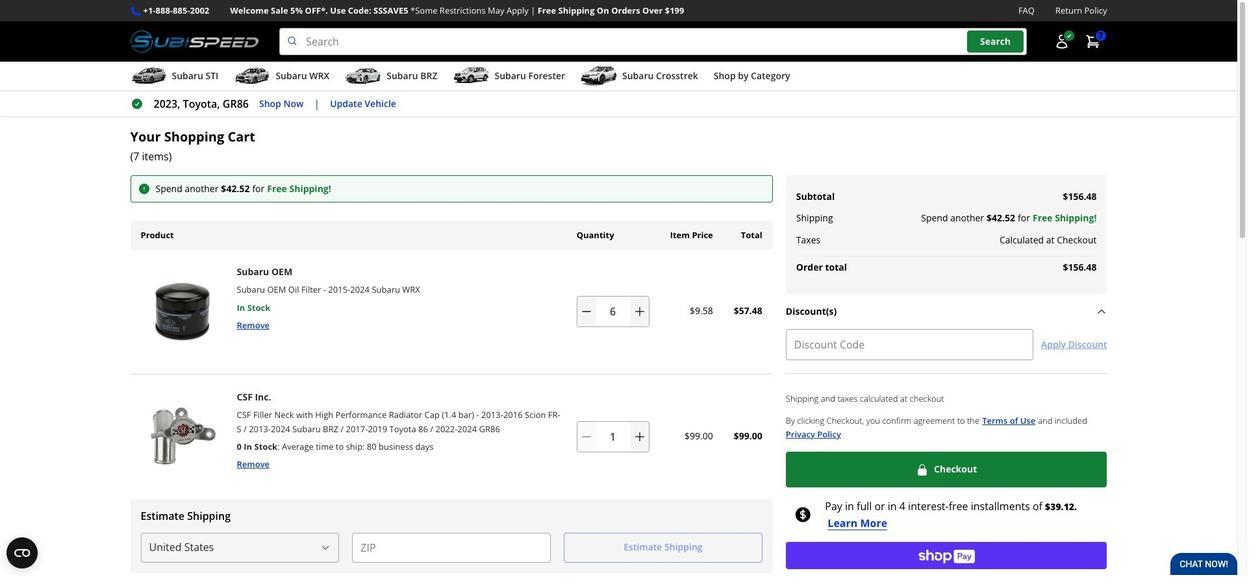 Task type: locate. For each thing, give the bounding box(es) containing it.
decrement image for increment image
[[580, 431, 593, 444]]

button image
[[1055, 34, 1070, 49]]

Country Select button
[[141, 533, 339, 563]]

1 vertical spatial decrement image
[[580, 431, 593, 444]]

2 decrement image from the top
[[580, 431, 593, 444]]

None number field
[[577, 296, 650, 327], [577, 422, 650, 453], [577, 296, 650, 327], [577, 422, 650, 453]]

search input field
[[280, 28, 1027, 55]]

increment image
[[633, 305, 646, 318]]

decrement image left increment icon
[[580, 305, 593, 318]]

Zip text field
[[352, 533, 551, 563]]

increment image
[[633, 431, 646, 444]]

a subaru wrx thumbnail image image
[[234, 66, 271, 86]]

1 decrement image from the top
[[580, 305, 593, 318]]

csf8044 the all-aluminum filler neck will include a high-pressure radiator cap to fit the subaru brz., image
[[136, 390, 229, 484]]

a subaru sti thumbnail image image
[[130, 66, 167, 86]]

a subaru forester thumbnail image image
[[453, 66, 490, 86]]

0 vertical spatial decrement image
[[580, 305, 593, 318]]

decrement image
[[580, 305, 593, 318], [580, 431, 593, 444]]

open widget image
[[6, 538, 38, 569]]

decrement image left increment image
[[580, 431, 593, 444]]

country select image
[[321, 543, 331, 554]]



Task type: vqa. For each thing, say whether or not it's contained in the screenshot.
a subaru STI Thumbnail Image
yes



Task type: describe. For each thing, give the bounding box(es) containing it.
sub15208aa170 oem subaru oil filter - 2015-2020 wrx, image
[[136, 265, 229, 359]]

a subaru brz thumbnail image image
[[345, 66, 382, 86]]

decrement image for increment icon
[[580, 305, 593, 318]]

Discount Code field
[[786, 330, 1034, 361]]

buy with shop pay image
[[918, 549, 976, 564]]

subispeed logo image
[[130, 28, 259, 55]]

a subaru crosstrek thumbnail image image
[[581, 66, 617, 86]]



